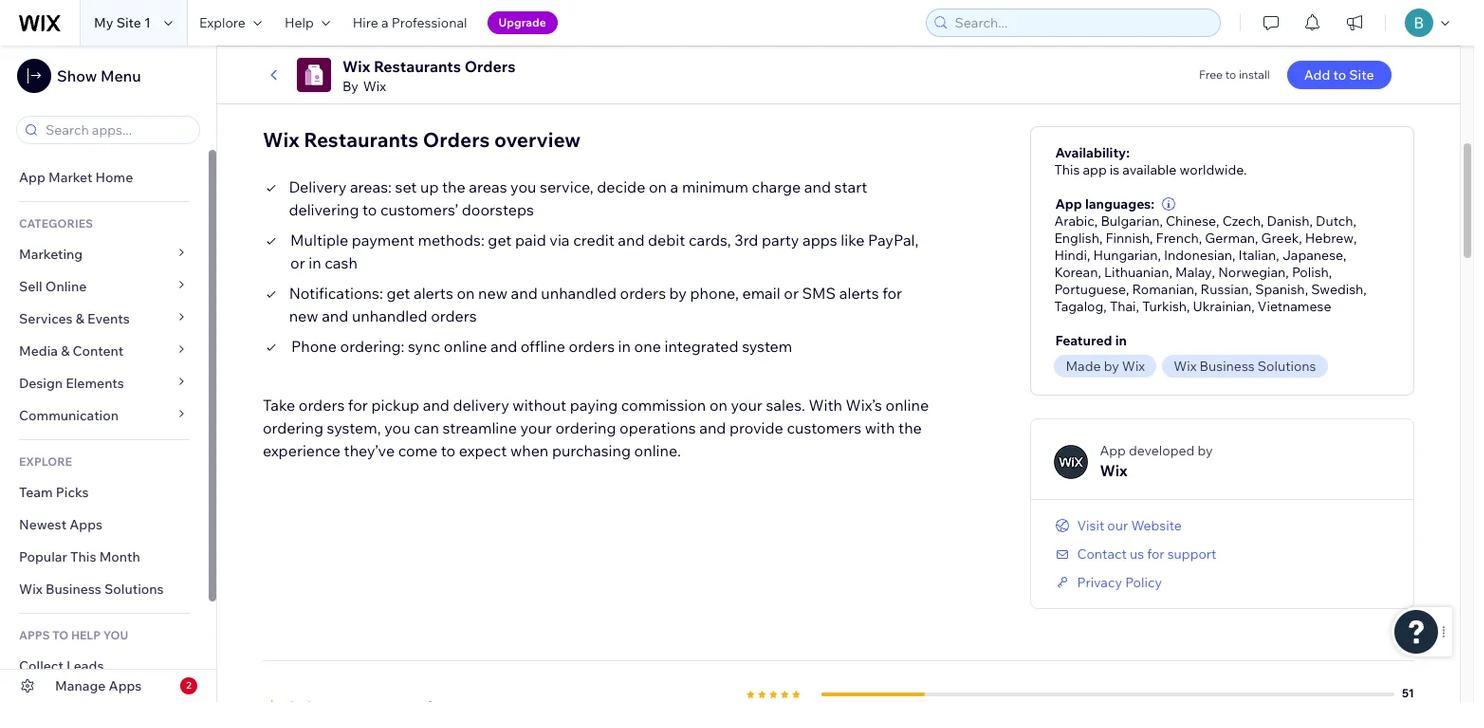 Task type: describe. For each thing, give the bounding box(es) containing it.
solutions for wix business solutions "link" to the bottom
[[104, 581, 164, 598]]

email
[[743, 283, 781, 302]]

services
[[19, 310, 73, 327]]

portuguese
[[1055, 281, 1127, 298]]

popular this month
[[19, 549, 140, 566]]

0 vertical spatial a
[[382, 14, 389, 31]]

to inside take orders for pickup and delivery without paying commission on your sales. with wix's online ordering system, you can streamline your ordering operations and provide customers with the experience they've come to expect when purchasing online.
[[441, 441, 456, 460]]

available
[[1123, 161, 1177, 178]]

media & content link
[[0, 335, 209, 367]]

spanish
[[1256, 281, 1306, 298]]

phone,
[[691, 283, 739, 302]]

1 horizontal spatial 2
[[1065, 53, 1072, 70]]

by
[[343, 78, 359, 95]]

set
[[395, 177, 417, 196]]

collect
[[19, 658, 63, 675]]

on for service,
[[649, 177, 667, 196]]

made
[[1066, 357, 1101, 375]]

wix business solutions for top wix business solutions "link"
[[1174, 357, 1317, 375]]

elements
[[66, 375, 124, 392]]

purchasing
[[552, 441, 631, 460]]

communication link
[[0, 400, 209, 432]]

orders for wix restaurants orders overview
[[423, 127, 490, 151]]

start
[[835, 177, 868, 196]]

my
[[94, 14, 113, 31]]

you inside delivery areas: set up the areas you service, decide on a minimum charge and start delivering to customers' doorsteps
[[511, 177, 537, 196]]

notifications:  get alerts on new and unhandled orders by phone, email or sms alerts for new and unhandled orders
[[289, 283, 903, 325]]

apps for newest apps
[[70, 516, 103, 533]]

professional
[[392, 14, 467, 31]]

newest apps link
[[0, 509, 209, 541]]

languages:
[[1086, 195, 1155, 212]]

upgrade button
[[487, 11, 558, 34]]

ordering:
[[340, 337, 405, 356]]

polish
[[1293, 263, 1330, 281]]

contact us for support link
[[1055, 545, 1217, 562]]

Search apps... field
[[40, 117, 194, 143]]

delivery
[[289, 177, 347, 196]]

decide
[[597, 177, 646, 196]]

2 ordering from the left
[[556, 418, 616, 437]]

you
[[103, 628, 128, 643]]

1 horizontal spatial in
[[618, 337, 631, 356]]

app languages:
[[1056, 195, 1155, 212]]

or inside notifications:  get alerts on new and unhandled orders by phone, email or sms alerts for new and unhandled orders
[[784, 283, 799, 302]]

for for contact us for support
[[1148, 545, 1165, 562]]

you inside take orders for pickup and delivery without paying commission on your sales. with wix's online ordering system, you can streamline your ordering operations and provide customers with the experience they've come to expect when purchasing online.
[[385, 418, 411, 437]]

5
[[1116, 53, 1124, 70]]

services & events
[[19, 310, 130, 327]]

communication
[[19, 407, 122, 424]]

hungarian
[[1094, 246, 1158, 263]]

or inside the multiple payment methods: get paid via credit and debit cards, 3rd party apps like paypal, or in cash
[[290, 253, 305, 272]]

offline
[[521, 337, 566, 356]]

us
[[1130, 545, 1145, 562]]

1 horizontal spatial unhandled
[[541, 283, 617, 302]]

by inside "link"
[[1104, 357, 1120, 375]]

hire a professional link
[[341, 0, 479, 46]]

made by wix link
[[1055, 355, 1163, 377]]

sms
[[803, 283, 836, 302]]

orders down notifications:  get alerts on new and unhandled orders by phone, email or sms alerts for new and unhandled orders
[[569, 337, 615, 356]]

apps to help you
[[19, 628, 128, 643]]

and inside the multiple payment methods: get paid via credit and debit cards, 3rd party apps like paypal, or in cash
[[618, 230, 645, 249]]

multiple
[[290, 230, 348, 249]]

orders for wix restaurants orders by wix
[[465, 57, 516, 76]]

marketing
[[19, 246, 83, 263]]

& for events
[[76, 310, 84, 327]]

2 alerts from the left
[[840, 283, 879, 302]]

phone ordering: sync online and offline orders in one integrated system
[[291, 337, 793, 356]]

finnish
[[1106, 229, 1150, 246]]

take
[[263, 395, 295, 414]]

party
[[762, 230, 800, 249]]

restaurants for wix restaurants orders by wix
[[374, 57, 461, 76]]

orders up one
[[620, 283, 666, 302]]

is
[[1110, 161, 1120, 178]]

wix restaurants orders logo image
[[297, 58, 331, 92]]

menu
[[101, 66, 141, 85]]

payment
[[352, 230, 415, 249]]

app for app market home
[[19, 169, 45, 186]]

show menu
[[57, 66, 141, 85]]

our
[[1108, 517, 1129, 534]]

pickup
[[372, 395, 420, 414]]

cash
[[325, 253, 358, 272]]

picks
[[56, 484, 89, 501]]

malay
[[1176, 263, 1213, 281]]

areas:
[[350, 177, 392, 196]]

online inside take orders for pickup and delivery without paying commission on your sales. with wix's online ordering system, you can streamline your ordering operations and provide customers with the experience they've come to expect when purchasing online.
[[886, 395, 929, 414]]

manage apps
[[55, 678, 142, 695]]

leads
[[66, 658, 104, 675]]

solutions for top wix business solutions "link"
[[1258, 357, 1317, 375]]

add to site button
[[1288, 61, 1392, 89]]

french
[[1157, 229, 1199, 246]]

manage
[[55, 678, 106, 695]]

0 vertical spatial online
[[444, 337, 487, 356]]

romanian
[[1133, 281, 1195, 298]]

newest apps
[[19, 516, 103, 533]]

privacy policy
[[1078, 574, 1163, 591]]

in inside the multiple payment methods: get paid via credit and debit cards, 3rd party apps like paypal, or in cash
[[309, 253, 321, 272]]

orders inside take orders for pickup and delivery without paying commission on your sales. with wix's online ordering system, you can streamline your ordering operations and provide customers with the experience they've come to expect when purchasing online.
[[299, 395, 345, 414]]

integrated
[[665, 337, 739, 356]]

1 vertical spatial 1
[[1048, 53, 1055, 70]]

availability: this app is available worldwide.
[[1055, 144, 1248, 178]]

greek
[[1262, 229, 1300, 246]]

collect leads
[[19, 658, 104, 675]]

swedish
[[1312, 281, 1364, 298]]

featured
[[1056, 332, 1113, 349]]

free
[[1200, 67, 1223, 82]]

online.
[[635, 441, 681, 460]]

0 vertical spatial wix business solutions link
[[1163, 355, 1334, 377]]

the inside delivery areas: set up the areas you service, decide on a minimum charge and start delivering to customers' doorsteps
[[442, 177, 466, 196]]

2 horizontal spatial in
[[1116, 332, 1127, 349]]

wix restaurants orders overview
[[263, 127, 581, 151]]

upgrade
[[499, 15, 546, 29]]

sell
[[19, 278, 42, 295]]

1 vertical spatial unhandled
[[352, 306, 428, 325]]

developed by wix image
[[1055, 445, 1089, 479]]

minimum
[[682, 177, 749, 196]]

to inside button
[[1334, 66, 1347, 84]]

online
[[45, 278, 87, 295]]

delivery areas: set up the areas you service, decide on a minimum charge and start delivering to customers' doorsteps
[[289, 177, 868, 219]]

events
[[87, 310, 130, 327]]

media
[[19, 343, 58, 360]]

by inside app developed by wix
[[1198, 442, 1214, 459]]

51
[[1403, 686, 1415, 700]]



Task type: locate. For each thing, give the bounding box(es) containing it.
on inside take orders for pickup and delivery without paying commission on your sales. with wix's online ordering system, you can streamline your ordering operations and provide customers with the experience they've come to expect when purchasing online.
[[710, 395, 728, 414]]

when
[[511, 441, 549, 460]]

0 vertical spatial &
[[76, 310, 84, 327]]

on down methods:
[[457, 283, 475, 302]]

and left 'debit'
[[618, 230, 645, 249]]

orders up system,
[[299, 395, 345, 414]]

app for app languages:
[[1056, 195, 1083, 212]]

ordering up the experience
[[263, 418, 324, 437]]

1 horizontal spatial ordering
[[556, 418, 616, 437]]

lithuanian
[[1105, 263, 1170, 281]]

1 horizontal spatial new
[[478, 283, 508, 302]]

1 alerts from the left
[[414, 283, 453, 302]]

0 vertical spatial unhandled
[[541, 283, 617, 302]]

2 horizontal spatial app
[[1100, 442, 1126, 459]]

your
[[731, 395, 763, 414], [521, 418, 552, 437]]

2 horizontal spatial by
[[1198, 442, 1214, 459]]

to right come
[[441, 441, 456, 460]]

1 horizontal spatial wix business solutions
[[1174, 357, 1317, 375]]

solutions down vietnamese
[[1258, 357, 1317, 375]]

newest
[[19, 516, 67, 533]]

0 horizontal spatial site
[[116, 14, 141, 31]]

0 vertical spatial solutions
[[1258, 357, 1317, 375]]

0 horizontal spatial get
[[387, 283, 410, 302]]

2 horizontal spatial for
[[1148, 545, 1165, 562]]

notifications:
[[289, 283, 383, 302]]

0 vertical spatial 1
[[144, 14, 151, 31]]

1 vertical spatial get
[[387, 283, 410, 302]]

restaurants
[[374, 57, 461, 76], [304, 127, 419, 151]]

0 vertical spatial restaurants
[[374, 57, 461, 76]]

ordering up purchasing
[[556, 418, 616, 437]]

1 horizontal spatial get
[[488, 230, 512, 249]]

2 vertical spatial app
[[1100, 442, 1126, 459]]

categories
[[19, 216, 93, 231]]

app right developed by wix icon
[[1100, 442, 1126, 459]]

wix business solutions down the ukrainian
[[1174, 357, 1317, 375]]

contact
[[1078, 545, 1127, 562]]

1 horizontal spatial for
[[883, 283, 903, 302]]

with
[[809, 395, 843, 414]]

on inside notifications:  get alerts on new and unhandled orders by phone, email or sms alerts for new and unhandled orders
[[457, 283, 475, 302]]

0 horizontal spatial app
[[19, 169, 45, 186]]

1 horizontal spatial 1
[[1048, 53, 1055, 70]]

add
[[1305, 66, 1331, 84]]

restaurants down hire a professional
[[374, 57, 461, 76]]

a
[[382, 14, 389, 31], [671, 177, 679, 196]]

orders inside the 'wix restaurants orders by wix'
[[465, 57, 516, 76]]

0 horizontal spatial in
[[309, 253, 321, 272]]

business down the popular this month
[[46, 581, 101, 598]]

business
[[1200, 357, 1255, 375], [46, 581, 101, 598]]

1 vertical spatial online
[[886, 395, 929, 414]]

services & events link
[[0, 303, 209, 335]]

phone
[[291, 337, 337, 356]]

1 vertical spatial business
[[46, 581, 101, 598]]

app
[[1083, 161, 1107, 178]]

1 vertical spatial you
[[385, 418, 411, 437]]

this inside sidebar element
[[70, 549, 96, 566]]

1 vertical spatial site
[[1350, 66, 1375, 84]]

4
[[1099, 53, 1106, 70]]

hire
[[353, 14, 379, 31]]

app for app developed by wix
[[1100, 442, 1126, 459]]

in down multiple
[[309, 253, 321, 272]]

to down areas:
[[363, 200, 377, 219]]

and left provide
[[700, 418, 726, 437]]

on for paying
[[710, 395, 728, 414]]

0 horizontal spatial new
[[289, 306, 318, 325]]

you down the pickup on the bottom left of page
[[385, 418, 411, 437]]

0 horizontal spatial 2
[[186, 680, 192, 692]]

get inside notifications:  get alerts on new and unhandled orders by phone, email or sms alerts for new and unhandled orders
[[387, 283, 410, 302]]

1 horizontal spatial by
[[1104, 357, 1120, 375]]

1 vertical spatial a
[[671, 177, 679, 196]]

unhandled down the multiple payment methods: get paid via credit and debit cards, 3rd party apps like paypal, or in cash
[[541, 283, 617, 302]]

1 right 0
[[1048, 53, 1055, 70]]

you up doorsteps
[[511, 177, 537, 196]]

0 horizontal spatial the
[[442, 177, 466, 196]]

wix restaurants orders by wix
[[343, 57, 516, 95]]

dutch
[[1316, 212, 1354, 229]]

1 horizontal spatial a
[[671, 177, 679, 196]]

site right my
[[116, 14, 141, 31]]

delivering
[[289, 200, 359, 219]]

for inside take orders for pickup and delivery without paying commission on your sales. with wix's online ordering system, you can streamline your ordering operations and provide customers with the experience they've come to expect when purchasing online.
[[348, 395, 368, 414]]

one
[[635, 337, 661, 356]]

0 horizontal spatial online
[[444, 337, 487, 356]]

apps
[[70, 516, 103, 533], [109, 678, 142, 695]]

popular this month link
[[0, 541, 209, 573]]

wix down featured in
[[1123, 357, 1146, 375]]

0 vertical spatial wix business solutions
[[1174, 357, 1317, 375]]

delivery
[[453, 395, 509, 414]]

1 vertical spatial restaurants
[[304, 127, 419, 151]]

and
[[805, 177, 831, 196], [618, 230, 645, 249], [511, 283, 538, 302], [322, 306, 349, 325], [491, 337, 517, 356], [423, 395, 450, 414], [700, 418, 726, 437]]

1 vertical spatial 2
[[186, 680, 192, 692]]

this left month
[[70, 549, 96, 566]]

1 horizontal spatial wix business solutions link
[[1163, 355, 1334, 377]]

and left offline
[[491, 337, 517, 356]]

norwegian
[[1219, 263, 1286, 281]]

multiple payment methods: get paid via credit and debit cards, 3rd party apps like paypal, or in cash
[[290, 230, 919, 272]]

apps for manage apps
[[109, 678, 142, 695]]

wix up delivery
[[263, 127, 299, 151]]

for up system,
[[348, 395, 368, 414]]

0 horizontal spatial wix business solutions
[[19, 581, 164, 598]]

design elements
[[19, 375, 124, 392]]

install
[[1239, 67, 1271, 82]]

on right commission
[[710, 395, 728, 414]]

1 horizontal spatial business
[[1200, 357, 1255, 375]]

for right us
[[1148, 545, 1165, 562]]

1 horizontal spatial apps
[[109, 678, 142, 695]]

1 horizontal spatial solutions
[[1258, 357, 1317, 375]]

1 vertical spatial wix business solutions link
[[0, 573, 209, 606]]

privacy
[[1078, 574, 1123, 591]]

alerts up the sync
[[414, 283, 453, 302]]

1 horizontal spatial you
[[511, 177, 537, 196]]

to right "add"
[[1334, 66, 1347, 84]]

sidebar element
[[0, 46, 217, 702]]

by right made
[[1104, 357, 1120, 375]]

& inside "link"
[[61, 343, 70, 360]]

and inside delivery areas: set up the areas you service, decide on a minimum charge and start delivering to customers' doorsteps
[[805, 177, 831, 196]]

1 vertical spatial the
[[899, 418, 922, 437]]

business for wix business solutions "link" to the bottom
[[46, 581, 101, 598]]

a left 'minimum'
[[671, 177, 679, 196]]

new up phone
[[289, 306, 318, 325]]

2 inside sidebar element
[[186, 680, 192, 692]]

for
[[883, 283, 903, 302], [348, 395, 368, 414], [1148, 545, 1165, 562]]

0 vertical spatial or
[[290, 253, 305, 272]]

1 horizontal spatial online
[[886, 395, 929, 414]]

1 horizontal spatial your
[[731, 395, 763, 414]]

0 horizontal spatial by
[[670, 283, 687, 302]]

0 horizontal spatial unhandled
[[352, 306, 428, 325]]

wix inside app developed by wix
[[1100, 461, 1128, 480]]

team picks link
[[0, 476, 209, 509]]

1 horizontal spatial on
[[649, 177, 667, 196]]

japanese
[[1283, 246, 1344, 263]]

1 horizontal spatial or
[[784, 283, 799, 302]]

get down doorsteps
[[488, 230, 512, 249]]

indonesian
[[1165, 246, 1233, 263]]

restaurants up areas:
[[304, 127, 419, 151]]

or down multiple
[[290, 253, 305, 272]]

wix business solutions link
[[1163, 355, 1334, 377], [0, 573, 209, 606]]

0 horizontal spatial for
[[348, 395, 368, 414]]

worldwide.
[[1180, 161, 1248, 178]]

online
[[444, 337, 487, 356], [886, 395, 929, 414]]

1 horizontal spatial this
[[1055, 161, 1080, 178]]

0 vertical spatial app
[[19, 169, 45, 186]]

site inside button
[[1350, 66, 1375, 84]]

wix business solutions link down the ukrainian
[[1163, 355, 1334, 377]]

popular
[[19, 549, 67, 566]]

app inside sidebar element
[[19, 169, 45, 186]]

2 left 3
[[1065, 53, 1072, 70]]

the right up
[[442, 177, 466, 196]]

policy
[[1126, 574, 1163, 591]]

show
[[57, 66, 97, 85]]

0 horizontal spatial &
[[61, 343, 70, 360]]

and down paid
[[511, 283, 538, 302]]

get inside the multiple payment methods: get paid via credit and debit cards, 3rd party apps like paypal, or in cash
[[488, 230, 512, 249]]

&
[[76, 310, 84, 327], [61, 343, 70, 360]]

team picks
[[19, 484, 89, 501]]

or left sms
[[784, 283, 799, 302]]

this for availability:
[[1055, 161, 1080, 178]]

paid
[[515, 230, 546, 249]]

1 vertical spatial by
[[1104, 357, 1120, 375]]

on
[[649, 177, 667, 196], [457, 283, 475, 302], [710, 395, 728, 414]]

0 vertical spatial you
[[511, 177, 537, 196]]

thai
[[1110, 298, 1137, 315]]

in up made by wix "link"
[[1116, 332, 1127, 349]]

& left events
[[76, 310, 84, 327]]

availability:
[[1056, 144, 1130, 161]]

1 right my
[[144, 14, 151, 31]]

1 horizontal spatial the
[[899, 418, 922, 437]]

to inside delivery areas: set up the areas you service, decide on a minimum charge and start delivering to customers' doorsteps
[[363, 200, 377, 219]]

the right with
[[899, 418, 922, 437]]

Search... field
[[950, 9, 1215, 36]]

0 vertical spatial your
[[731, 395, 763, 414]]

experience
[[263, 441, 341, 460]]

commission
[[622, 395, 706, 414]]

1 vertical spatial this
[[70, 549, 96, 566]]

0 horizontal spatial 1
[[144, 14, 151, 31]]

apps up the popular this month
[[70, 516, 103, 533]]

czech
[[1223, 212, 1261, 229]]

system,
[[327, 418, 381, 437]]

0 horizontal spatial solutions
[[104, 581, 164, 598]]

this left app
[[1055, 161, 1080, 178]]

0 horizontal spatial apps
[[70, 516, 103, 533]]

1 vertical spatial app
[[1056, 195, 1083, 212]]

0 vertical spatial this
[[1055, 161, 1080, 178]]

0 vertical spatial the
[[442, 177, 466, 196]]

0 vertical spatial apps
[[70, 516, 103, 533]]

vietnamese
[[1258, 298, 1332, 315]]

restaurants inside the 'wix restaurants orders by wix'
[[374, 57, 461, 76]]

by right developed
[[1198, 442, 1214, 459]]

3
[[1082, 53, 1089, 70]]

for inside notifications:  get alerts on new and unhandled orders by phone, email or sms alerts for new and unhandled orders
[[883, 283, 903, 302]]

your down without
[[521, 418, 552, 437]]

up
[[420, 177, 439, 196]]

english
[[1055, 229, 1100, 246]]

0 horizontal spatial business
[[46, 581, 101, 598]]

apps right manage
[[109, 678, 142, 695]]

0 horizontal spatial alerts
[[414, 283, 453, 302]]

russian
[[1201, 281, 1250, 298]]

business down the ukrainian
[[1200, 357, 1255, 375]]

0 horizontal spatial on
[[457, 283, 475, 302]]

charge
[[752, 177, 801, 196]]

solutions inside sidebar element
[[104, 581, 164, 598]]

and up can
[[423, 395, 450, 414]]

1 vertical spatial on
[[457, 283, 475, 302]]

methods:
[[418, 230, 485, 249]]

0 horizontal spatial a
[[382, 14, 389, 31]]

wix right by
[[363, 78, 386, 95]]

wix's
[[846, 395, 883, 414]]

0 horizontal spatial this
[[70, 549, 96, 566]]

and left start
[[805, 177, 831, 196]]

design
[[19, 375, 63, 392]]

in
[[309, 253, 321, 272], [1116, 332, 1127, 349], [618, 337, 631, 356]]

1 vertical spatial new
[[289, 306, 318, 325]]

wix down popular
[[19, 581, 43, 598]]

& right media
[[61, 343, 70, 360]]

online right the sync
[[444, 337, 487, 356]]

2 right manage apps
[[186, 680, 192, 692]]

1 ordering from the left
[[263, 418, 324, 437]]

1 vertical spatial or
[[784, 283, 799, 302]]

for for take orders for pickup and delivery without paying commission on your sales. with wix's online ordering system, you can streamline your ordering operations and provide customers with the experience they've come to expect when purchasing online.
[[348, 395, 368, 414]]

0 vertical spatial for
[[883, 283, 903, 302]]

wix business solutions down the popular this month
[[19, 581, 164, 598]]

alerts
[[414, 283, 453, 302], [840, 283, 879, 302]]

wix right developed by wix icon
[[1100, 461, 1128, 480]]

wix business solutions link down month
[[0, 573, 209, 606]]

and down the notifications:
[[322, 306, 349, 325]]

support
[[1168, 545, 1217, 562]]

sell online link
[[0, 271, 209, 303]]

tagalog
[[1055, 298, 1104, 315]]

new down methods:
[[478, 283, 508, 302]]

business for top wix business solutions "link"
[[1200, 357, 1255, 375]]

orders up the sync
[[431, 306, 477, 325]]

hebrew
[[1306, 229, 1354, 246]]

app up english
[[1056, 195, 1083, 212]]

the inside take orders for pickup and delivery without paying commission on your sales. with wix's online ordering system, you can streamline your ordering operations and provide customers with the experience they've come to expect when purchasing online.
[[899, 418, 922, 437]]

0 vertical spatial 2
[[1065, 53, 1072, 70]]

orders down upgrade button
[[465, 57, 516, 76]]

solutions down month
[[104, 581, 164, 598]]

unhandled up 'ordering:'
[[352, 306, 428, 325]]

0 horizontal spatial you
[[385, 418, 411, 437]]

1 vertical spatial wix business solutions
[[19, 581, 164, 598]]

this for popular
[[70, 549, 96, 566]]

your up provide
[[731, 395, 763, 414]]

1 vertical spatial your
[[521, 418, 552, 437]]

0 vertical spatial new
[[478, 283, 508, 302]]

1 horizontal spatial &
[[76, 310, 84, 327]]

1 horizontal spatial app
[[1056, 195, 1083, 212]]

explore
[[199, 14, 246, 31]]

business inside sidebar element
[[46, 581, 101, 598]]

app left market
[[19, 169, 45, 186]]

online up with
[[886, 395, 929, 414]]

wix down the turkish
[[1174, 357, 1197, 375]]

alerts right sms
[[840, 283, 879, 302]]

with
[[865, 418, 896, 437]]

app inside app developed by wix
[[1100, 442, 1126, 459]]

a right hire
[[382, 14, 389, 31]]

on right the decide
[[649, 177, 667, 196]]

1 vertical spatial orders
[[423, 127, 490, 151]]

show menu button
[[17, 59, 141, 93]]

on inside delivery areas: set up the areas you service, decide on a minimum charge and start delivering to customers' doorsteps
[[649, 177, 667, 196]]

for down the paypal,
[[883, 283, 903, 302]]

1 vertical spatial &
[[61, 343, 70, 360]]

wix up by
[[343, 57, 370, 76]]

2 horizontal spatial on
[[710, 395, 728, 414]]

market
[[48, 169, 92, 186]]

to right free
[[1226, 67, 1237, 82]]

wix inside sidebar element
[[19, 581, 43, 598]]

,
[[1095, 212, 1098, 229], [1160, 212, 1164, 229], [1217, 212, 1220, 229], [1261, 212, 1265, 229], [1310, 212, 1313, 229], [1354, 212, 1357, 229], [1100, 229, 1103, 246], [1150, 229, 1154, 246], [1199, 229, 1203, 246], [1256, 229, 1259, 246], [1300, 229, 1303, 246], [1354, 229, 1358, 246], [1088, 246, 1091, 263], [1158, 246, 1162, 263], [1233, 246, 1236, 263], [1277, 246, 1280, 263], [1344, 246, 1347, 263], [1099, 263, 1102, 281], [1170, 263, 1173, 281], [1213, 263, 1216, 281], [1286, 263, 1290, 281], [1330, 263, 1333, 281], [1127, 281, 1130, 298], [1195, 281, 1198, 298], [1250, 281, 1253, 298], [1306, 281, 1309, 298], [1364, 281, 1367, 298], [1104, 298, 1107, 315], [1137, 298, 1140, 315], [1187, 298, 1191, 315], [1252, 298, 1255, 315]]

by left the phone,
[[670, 283, 687, 302]]

a inside delivery areas: set up the areas you service, decide on a minimum charge and start delivering to customers' doorsteps
[[671, 177, 679, 196]]

1 horizontal spatial site
[[1350, 66, 1375, 84]]

0 horizontal spatial ordering
[[263, 418, 324, 437]]

restaurants for wix restaurants orders overview
[[304, 127, 419, 151]]

in left one
[[618, 337, 631, 356]]

orders
[[620, 283, 666, 302], [431, 306, 477, 325], [569, 337, 615, 356], [299, 395, 345, 414]]

free to install
[[1200, 67, 1271, 82]]

visit our website link
[[1055, 517, 1182, 534]]

korean
[[1055, 263, 1099, 281]]

3rd
[[735, 230, 759, 249]]

featured in
[[1056, 332, 1127, 349]]

by inside notifications:  get alerts on new and unhandled orders by phone, email or sms alerts for new and unhandled orders
[[670, 283, 687, 302]]

site right "add"
[[1350, 66, 1375, 84]]

0 vertical spatial site
[[116, 14, 141, 31]]

wix
[[343, 57, 370, 76], [363, 78, 386, 95], [263, 127, 299, 151], [1123, 357, 1146, 375], [1174, 357, 1197, 375], [1100, 461, 1128, 480], [19, 581, 43, 598]]

wix business solutions inside sidebar element
[[19, 581, 164, 598]]

danish
[[1268, 212, 1310, 229]]

my site 1
[[94, 14, 151, 31]]

cards,
[[689, 230, 732, 249]]

provide
[[730, 418, 784, 437]]

get down payment
[[387, 283, 410, 302]]

0 horizontal spatial wix business solutions link
[[0, 573, 209, 606]]

this inside availability: this app is available worldwide.
[[1055, 161, 1080, 178]]

orders up up
[[423, 127, 490, 151]]

0 horizontal spatial your
[[521, 418, 552, 437]]

0 vertical spatial on
[[649, 177, 667, 196]]

& for content
[[61, 343, 70, 360]]

1 vertical spatial solutions
[[104, 581, 164, 598]]

made by wix
[[1066, 357, 1146, 375]]

0 vertical spatial business
[[1200, 357, 1255, 375]]

wix business solutions for wix business solutions "link" to the bottom
[[19, 581, 164, 598]]



Task type: vqa. For each thing, say whether or not it's contained in the screenshot.
leftmost Unhandled
yes



